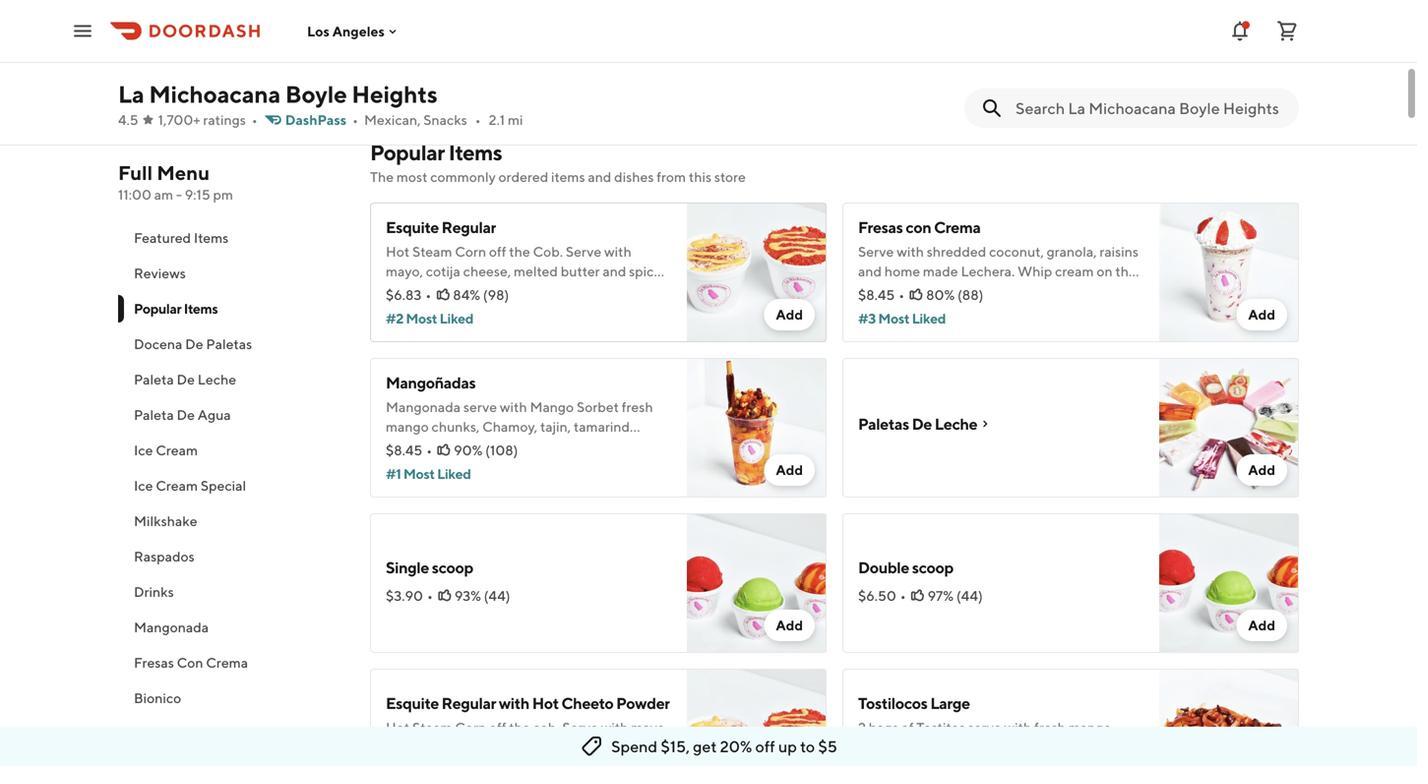 Task type: describe. For each thing, give the bounding box(es) containing it.
paleta for paleta de leche
[[134, 372, 174, 388]]

esquite regular image
[[687, 203, 827, 343]]

ice cream button
[[118, 433, 347, 469]]

cream
[[1056, 263, 1094, 280]]

mango
[[386, 419, 429, 435]]

ice cream
[[134, 443, 198, 459]]

fresas con crema serve with shredded coconut, granola, raisins and home made lechera. whip cream on the side upon request.
[[859, 218, 1139, 299]]

request.
[[922, 283, 973, 299]]

featured items button
[[118, 221, 347, 256]]

$8.45 for mangonada
[[386, 443, 423, 459]]

single
[[386, 559, 429, 577]]

paleta de agua
[[134, 407, 231, 423]]

heights
[[352, 80, 438, 108]]

1,700+ ratings •
[[158, 112, 258, 128]]

paleta de leche
[[134, 372, 236, 388]]

20%
[[720, 738, 753, 757]]

paleta de leche button
[[118, 362, 347, 398]]

the
[[1116, 263, 1137, 280]]

liked for esquite regular
[[440, 311, 474, 327]]

los angeles
[[307, 23, 385, 39]]

90%
[[454, 443, 483, 459]]

paleta for paleta de agua
[[134, 407, 174, 423]]

chunks,
[[432, 419, 480, 435]]

esquite regular with hot cheeto powder image
[[687, 669, 827, 767]]

80% (88)
[[927, 287, 984, 303]]

93%
[[455, 588, 481, 604]]

doordash
[[1244, 25, 1298, 38]]

$6.83
[[386, 287, 422, 303]]

0 horizontal spatial fresh
[[440, 439, 471, 455]]

large
[[931, 695, 970, 713]]

• left mexican,
[[353, 112, 358, 128]]

spend
[[612, 738, 658, 757]]

$3.90 •
[[386, 588, 433, 604]]

items for popular items
[[184, 301, 218, 317]]

powder
[[616, 695, 670, 713]]

2.1
[[489, 112, 505, 128]]

most for esquite regular
[[406, 311, 437, 327]]

ice cream special button
[[118, 469, 347, 504]]

crema for fresas con crema
[[206, 655, 248, 671]]

con for fresas con crema serve with shredded coconut, granola, raisins and home made lechera. whip cream on the side upon request.
[[906, 218, 932, 237]]

most for fresas con crema
[[879, 311, 910, 327]]

lime,
[[474, 439, 504, 455]]

ice for ice cream
[[134, 443, 153, 459]]

cream for ice cream
[[156, 443, 198, 459]]

fresas con crema image
[[1160, 203, 1300, 343]]

0 items, open order cart image
[[1276, 19, 1300, 43]]

esquite for esquite regular
[[386, 218, 439, 237]]

drinks button
[[118, 575, 347, 610]]

double scoop
[[859, 559, 954, 577]]

• right ratings
[[252, 112, 258, 128]]

tamarind
[[574, 419, 630, 435]]

• up #2 most liked
[[426, 287, 432, 303]]

featured
[[134, 230, 191, 246]]

93% (44)
[[455, 588, 511, 604]]

side
[[859, 283, 884, 299]]

with inside fresas con crema serve with shredded coconut, granola, raisins and home made lechera. whip cream on the side upon request.
[[897, 244, 924, 260]]

docena de paletas button
[[118, 327, 347, 362]]

popular items
[[134, 301, 218, 317]]

1/14/23 • doordash order
[[1194, 25, 1333, 38]]

90% (108)
[[454, 443, 518, 459]]

serve
[[859, 244, 894, 260]]

$5
[[818, 738, 838, 757]]

paletas inside button
[[206, 336, 252, 352]]

84%
[[453, 287, 480, 303]]

con for fresas con crema
[[535, 46, 557, 62]]

granola,
[[1047, 244, 1097, 260]]

mexican,
[[364, 112, 421, 128]]

off
[[756, 738, 776, 757]]

mangoñadas
[[386, 374, 476, 392]]

popular items the most commonly ordered items and dishes from this store
[[370, 140, 746, 185]]

candies,
[[386, 439, 437, 455]]

stick
[[596, 439, 625, 455]]

97% (44)
[[928, 588, 983, 604]]

de for docena de paletas
[[185, 336, 203, 352]]

mangonada inside mangoñadas mangonada serve with mango sorbet fresh mango chunks, chamoy, tajin, tamarind candies, fresh lime, amd tamaring stick
[[386, 399, 461, 415]]

• right $3.90
[[427, 588, 433, 604]]

tostilocos large image
[[1160, 669, 1300, 767]]

snacks inside button
[[134, 726, 178, 742]]

mangoñadas image
[[687, 358, 827, 498]]

ice for ice cream special
[[134, 478, 153, 494]]

ice cream special
[[134, 478, 246, 494]]

la
[[118, 80, 144, 108]]

double scoop image
[[1160, 514, 1300, 654]]

get
[[693, 738, 717, 757]]

full
[[118, 161, 153, 185]]

#1 most liked
[[386, 466, 471, 482]]

mi
[[508, 112, 523, 128]]

agua
[[198, 407, 231, 423]]

fresas for fresas con crema
[[134, 655, 174, 671]]

fresas con crema
[[493, 46, 600, 62]]

notification bell image
[[1229, 19, 1252, 43]]

esquite for esquite regular with hot cheeto powder
[[386, 695, 439, 713]]

featured items
[[134, 230, 229, 246]]

sorbet
[[577, 399, 619, 415]]

up
[[779, 738, 797, 757]]

paletas de leche image
[[1160, 358, 1300, 498]]

menu
[[157, 161, 210, 185]]

la michoacana boyle heights
[[118, 80, 438, 108]]

special
[[201, 478, 246, 494]]

fresas con crema button
[[493, 44, 600, 64]]

crema for fresas con crema
[[559, 46, 600, 62]]

liked for fresas con crema
[[912, 311, 946, 327]]

2 vertical spatial with
[[499, 695, 530, 713]]

amd
[[507, 439, 534, 455]]

$8.45 • for con
[[859, 287, 905, 303]]

$8.45 • for mangonada
[[386, 443, 432, 459]]

upon
[[887, 283, 919, 299]]

mangoñadas mangonada serve with mango sorbet fresh mango chunks, chamoy, tajin, tamarind candies, fresh lime, amd tamaring stick
[[386, 374, 653, 455]]

los
[[307, 23, 330, 39]]

fresas con crema button
[[118, 646, 347, 681]]

leche for paletas de leche
[[935, 415, 978, 434]]

de for paletas de leche
[[912, 415, 932, 434]]

ratings
[[203, 112, 246, 128]]

mexican, snacks • 2.1 mi
[[364, 112, 523, 128]]



Task type: locate. For each thing, give the bounding box(es) containing it.
Item Search search field
[[1016, 97, 1284, 119]]

fresas for fresas con crema serve with shredded coconut, granola, raisins and home made lechera. whip cream on the side upon request.
[[859, 218, 903, 237]]

order
[[1300, 25, 1333, 38]]

liked down 90%
[[437, 466, 471, 482]]

mangonada up mango on the left of the page
[[386, 399, 461, 415]]

scoop up 93%
[[432, 559, 473, 577]]

with left hot
[[499, 695, 530, 713]]

1 horizontal spatial scoop
[[912, 559, 954, 577]]

1 ice from the top
[[134, 443, 153, 459]]

de for paleta de agua
[[177, 407, 195, 423]]

items inside 'popular items the most commonly ordered items and dishes from this store'
[[449, 140, 502, 165]]

items
[[449, 140, 502, 165], [194, 230, 229, 246], [184, 301, 218, 317]]

ice down paleta de agua
[[134, 443, 153, 459]]

0 horizontal spatial and
[[588, 169, 612, 185]]

2 horizontal spatial crema
[[934, 218, 981, 237]]

spend $15, get 20% off up to $5
[[612, 738, 838, 757]]

esquite regular
[[386, 218, 496, 237]]

ice up milkshake
[[134, 478, 153, 494]]

most right #3
[[879, 311, 910, 327]]

crema inside fresas con crema serve with shredded coconut, granola, raisins and home made lechera. whip cream on the side upon request.
[[934, 218, 981, 237]]

most
[[397, 169, 428, 185]]

dashpass
[[285, 112, 347, 128]]

4.5
[[118, 112, 138, 128]]

1 horizontal spatial fresas
[[493, 46, 532, 62]]

ice inside 'button'
[[134, 478, 153, 494]]

0 horizontal spatial paletas
[[206, 336, 252, 352]]

add button for paletas de leche
[[1237, 455, 1288, 486]]

hot
[[532, 695, 559, 713]]

1 horizontal spatial popular
[[370, 140, 445, 165]]

popular up docena
[[134, 301, 181, 317]]

0 vertical spatial mangonada
[[386, 399, 461, 415]]

#2 most liked
[[386, 311, 474, 327]]

leche for paleta de leche
[[198, 372, 236, 388]]

1 paleta from the top
[[134, 372, 174, 388]]

0 vertical spatial ice
[[134, 443, 153, 459]]

0 horizontal spatial (44)
[[484, 588, 511, 604]]

1 cream from the top
[[156, 443, 198, 459]]

scoop
[[432, 559, 473, 577], [912, 559, 954, 577]]

1 vertical spatial crema
[[934, 218, 981, 237]]

(44) for single scoop
[[484, 588, 511, 604]]

2 vertical spatial items
[[184, 301, 218, 317]]

tajin,
[[540, 419, 571, 435]]

1 horizontal spatial paletas
[[859, 415, 909, 434]]

dashpass •
[[285, 112, 358, 128]]

• right $6.50
[[901, 588, 906, 604]]

regular for esquite regular
[[442, 218, 496, 237]]

fresh
[[622, 399, 653, 415], [440, 439, 471, 455]]

drinks
[[134, 584, 174, 601]]

single scoop image
[[687, 514, 827, 654]]

0 vertical spatial paleta
[[134, 372, 174, 388]]

1 regular from the top
[[442, 218, 496, 237]]

regular left hot
[[442, 695, 496, 713]]

84% (98)
[[453, 287, 509, 303]]

(98)
[[483, 287, 509, 303]]

1 horizontal spatial $8.45
[[859, 287, 895, 303]]

0 horizontal spatial mangonada
[[134, 620, 209, 636]]

fresas inside fresas con crema serve with shredded coconut, granola, raisins and home made lechera. whip cream on the side upon request.
[[859, 218, 903, 237]]

1 vertical spatial $8.45
[[386, 443, 423, 459]]

(44) right 93%
[[484, 588, 511, 604]]

fresh down chunks, on the bottom of the page
[[440, 439, 471, 455]]

1 vertical spatial ice
[[134, 478, 153, 494]]

1 vertical spatial cream
[[156, 478, 198, 494]]

paleta down docena
[[134, 372, 174, 388]]

fresas for fresas con crema
[[493, 46, 532, 62]]

de inside button
[[177, 372, 195, 388]]

(108)
[[486, 443, 518, 459]]

paleta inside button
[[134, 372, 174, 388]]

regular
[[442, 218, 496, 237], [442, 695, 496, 713]]

raspados
[[134, 549, 195, 565]]

0 vertical spatial con
[[535, 46, 557, 62]]

• right 1/14/23 at the top of the page
[[1237, 25, 1242, 38]]

1 (44) from the left
[[484, 588, 511, 604]]

liked
[[440, 311, 474, 327], [912, 311, 946, 327], [437, 466, 471, 482]]

regular for esquite regular with hot cheeto powder
[[442, 695, 496, 713]]

add button for single scoop
[[764, 610, 815, 642]]

0 vertical spatial fresas
[[493, 46, 532, 62]]

snacks down bionico at the bottom of the page
[[134, 726, 178, 742]]

de
[[185, 336, 203, 352], [177, 372, 195, 388], [177, 407, 195, 423], [912, 415, 932, 434]]

with inside mangoñadas mangonada serve with mango sorbet fresh mango chunks, chamoy, tajin, tamarind candies, fresh lime, amd tamaring stick
[[500, 399, 527, 415]]

0 horizontal spatial fresas
[[134, 655, 174, 671]]

angeles
[[333, 23, 385, 39]]

scoop for single scoop
[[432, 559, 473, 577]]

this
[[689, 169, 712, 185]]

0 horizontal spatial $8.45 •
[[386, 443, 432, 459]]

pm
[[213, 187, 233, 203]]

fresas up mi
[[493, 46, 532, 62]]

$8.45
[[859, 287, 895, 303], [386, 443, 423, 459]]

ice inside button
[[134, 443, 153, 459]]

with up the chamoy,
[[500, 399, 527, 415]]

mangonada down drinks
[[134, 620, 209, 636]]

items up docena de paletas
[[184, 301, 218, 317]]

most right #1
[[404, 466, 435, 482]]

0 vertical spatial with
[[897, 244, 924, 260]]

$8.45 for con
[[859, 287, 895, 303]]

0 vertical spatial popular
[[370, 140, 445, 165]]

1 horizontal spatial fresh
[[622, 399, 653, 415]]

liked down 80%
[[912, 311, 946, 327]]

items for popular items the most commonly ordered items and dishes from this store
[[449, 140, 502, 165]]

raisins
[[1100, 244, 1139, 260]]

1 esquite from the top
[[386, 218, 439, 237]]

popular for popular items
[[134, 301, 181, 317]]

fresas up bionico at the bottom of the page
[[134, 655, 174, 671]]

cream inside 'button'
[[156, 478, 198, 494]]

on
[[1097, 263, 1113, 280]]

0 vertical spatial $8.45
[[859, 287, 895, 303]]

home
[[885, 263, 921, 280]]

$8.45 • up #3
[[859, 287, 905, 303]]

reviews
[[134, 265, 186, 282]]

$8.45 down mango on the left of the page
[[386, 443, 423, 459]]

to
[[800, 738, 815, 757]]

crema for fresas con crema serve with shredded coconut, granola, raisins and home made lechera. whip cream on the side upon request.
[[934, 218, 981, 237]]

1 vertical spatial paletas
[[859, 415, 909, 434]]

regular down commonly
[[442, 218, 496, 237]]

0 vertical spatial paletas
[[206, 336, 252, 352]]

items for featured items
[[194, 230, 229, 246]]

and right items
[[588, 169, 612, 185]]

0 horizontal spatial snacks
[[134, 726, 178, 742]]

1 vertical spatial paleta
[[134, 407, 174, 423]]

con inside button
[[535, 46, 557, 62]]

scoop up 97%
[[912, 559, 954, 577]]

$8.45 up #3
[[859, 287, 895, 303]]

1 horizontal spatial con
[[906, 218, 932, 237]]

michoacana
[[149, 80, 281, 108]]

1 vertical spatial regular
[[442, 695, 496, 713]]

1 vertical spatial con
[[906, 218, 932, 237]]

and up side
[[859, 263, 882, 280]]

11:00
[[118, 187, 152, 203]]

0 vertical spatial fresh
[[622, 399, 653, 415]]

0 horizontal spatial $8.45
[[386, 443, 423, 459]]

leche inside button
[[198, 372, 236, 388]]

shredded
[[927, 244, 987, 260]]

bionico button
[[118, 681, 347, 717]]

con
[[177, 655, 203, 671]]

1 vertical spatial and
[[859, 263, 882, 280]]

scoop for double scoop
[[912, 559, 954, 577]]

open menu image
[[71, 19, 95, 43]]

liked for mangoñadas
[[437, 466, 471, 482]]

0 horizontal spatial con
[[535, 46, 557, 62]]

0 vertical spatial leche
[[198, 372, 236, 388]]

milkshake button
[[118, 504, 347, 540]]

esquite
[[386, 218, 439, 237], [386, 695, 439, 713]]

reviews button
[[118, 256, 347, 291]]

add button for esquite regular
[[764, 299, 815, 331]]

docena
[[134, 336, 182, 352]]

and
[[588, 169, 612, 185], [859, 263, 882, 280]]

2 paleta from the top
[[134, 407, 174, 423]]

1 vertical spatial items
[[194, 230, 229, 246]]

add for paletas de leche
[[1249, 462, 1276, 478]]

0 horizontal spatial scoop
[[432, 559, 473, 577]]

fresas up serve at top
[[859, 218, 903, 237]]

0 vertical spatial crema
[[559, 46, 600, 62]]

$8.45 • down mango on the left of the page
[[386, 443, 432, 459]]

paleta up ice cream
[[134, 407, 174, 423]]

0 vertical spatial snacks
[[424, 112, 467, 128]]

add for esquite regular
[[776, 307, 803, 323]]

• up #3 most liked
[[899, 287, 905, 303]]

0 vertical spatial cream
[[156, 443, 198, 459]]

2 vertical spatial crema
[[206, 655, 248, 671]]

paleta inside button
[[134, 407, 174, 423]]

80%
[[927, 287, 955, 303]]

2 vertical spatial fresas
[[134, 655, 174, 671]]

add button for double scoop
[[1237, 610, 1288, 642]]

ordered
[[499, 169, 549, 185]]

1 horizontal spatial $8.45 •
[[859, 287, 905, 303]]

tostilocos large
[[859, 695, 970, 713]]

2 regular from the top
[[442, 695, 496, 713]]

with up home
[[897, 244, 924, 260]]

1 vertical spatial fresh
[[440, 439, 471, 455]]

1,700+
[[158, 112, 200, 128]]

items up reviews button
[[194, 230, 229, 246]]

paletas de leche
[[859, 415, 978, 434]]

store
[[715, 169, 746, 185]]

con
[[535, 46, 557, 62], [906, 218, 932, 237]]

items up commonly
[[449, 140, 502, 165]]

cream for ice cream special
[[156, 478, 198, 494]]

1 vertical spatial mangonada
[[134, 620, 209, 636]]

1 horizontal spatial and
[[859, 263, 882, 280]]

$6.83 •
[[386, 287, 432, 303]]

mangonada inside button
[[134, 620, 209, 636]]

most for mangoñadas
[[404, 466, 435, 482]]

am
[[154, 187, 173, 203]]

2 (44) from the left
[[957, 588, 983, 604]]

97%
[[928, 588, 954, 604]]

con inside fresas con crema serve with shredded coconut, granola, raisins and home made lechera. whip cream on the side upon request.
[[906, 218, 932, 237]]

0 vertical spatial items
[[449, 140, 502, 165]]

1 vertical spatial popular
[[134, 301, 181, 317]]

docena de paletas
[[134, 336, 252, 352]]

full menu 11:00 am - 9:15 pm
[[118, 161, 233, 203]]

0 vertical spatial $8.45 •
[[859, 287, 905, 303]]

1 horizontal spatial snacks
[[424, 112, 467, 128]]

and inside 'popular items the most commonly ordered items and dishes from this store'
[[588, 169, 612, 185]]

add for single scoop
[[776, 618, 803, 634]]

snacks left 2.1
[[424, 112, 467, 128]]

• up #1 most liked on the left of page
[[427, 443, 432, 459]]

de for paleta de leche
[[177, 372, 195, 388]]

popular up most
[[370, 140, 445, 165]]

and inside fresas con crema serve with shredded coconut, granola, raisins and home made lechera. whip cream on the side upon request.
[[859, 263, 882, 280]]

most
[[406, 311, 437, 327], [879, 311, 910, 327], [404, 466, 435, 482]]

1 horizontal spatial leche
[[935, 415, 978, 434]]

tamaring
[[537, 439, 593, 455]]

snacks
[[424, 112, 467, 128], [134, 726, 178, 742]]

1 vertical spatial snacks
[[134, 726, 178, 742]]

fresas con crema
[[134, 655, 248, 671]]

most right #2
[[406, 311, 437, 327]]

2 horizontal spatial fresas
[[859, 218, 903, 237]]

2 esquite from the top
[[386, 695, 439, 713]]

fresh right sorbet
[[622, 399, 653, 415]]

items inside "button"
[[194, 230, 229, 246]]

chamoy,
[[482, 419, 538, 435]]

2 cream from the top
[[156, 478, 198, 494]]

0 vertical spatial and
[[588, 169, 612, 185]]

1 scoop from the left
[[432, 559, 473, 577]]

1 horizontal spatial mangonada
[[386, 399, 461, 415]]

1 horizontal spatial crema
[[559, 46, 600, 62]]

1 horizontal spatial (44)
[[957, 588, 983, 604]]

fresas
[[493, 46, 532, 62], [859, 218, 903, 237], [134, 655, 174, 671]]

1 vertical spatial leche
[[935, 415, 978, 434]]

9:15
[[185, 187, 210, 203]]

(44) for double scoop
[[957, 588, 983, 604]]

cream down ice cream
[[156, 478, 198, 494]]

commonly
[[430, 169, 496, 185]]

cream inside button
[[156, 443, 198, 459]]

add for double scoop
[[1249, 618, 1276, 634]]

$6.50 •
[[859, 588, 906, 604]]

2 scoop from the left
[[912, 559, 954, 577]]

1 vertical spatial fresas
[[859, 218, 903, 237]]

single scoop
[[386, 559, 473, 577]]

cream down paleta de agua
[[156, 443, 198, 459]]

• left 2.1
[[475, 112, 481, 128]]

mangonada button
[[118, 610, 347, 646]]

coconut,
[[990, 244, 1044, 260]]

popular inside 'popular items the most commonly ordered items and dishes from this store'
[[370, 140, 445, 165]]

the
[[370, 169, 394, 185]]

liked down the 84%
[[440, 311, 474, 327]]

los angeles button
[[307, 23, 401, 39]]

0 horizontal spatial crema
[[206, 655, 248, 671]]

popular for popular items the most commonly ordered items and dishes from this store
[[370, 140, 445, 165]]

2 ice from the top
[[134, 478, 153, 494]]

1 vertical spatial $8.45 •
[[386, 443, 432, 459]]

1 vertical spatial esquite
[[386, 695, 439, 713]]

#1
[[386, 466, 401, 482]]

$3.90
[[386, 588, 423, 604]]

$15,
[[661, 738, 690, 757]]

0 horizontal spatial leche
[[198, 372, 236, 388]]

0 horizontal spatial popular
[[134, 301, 181, 317]]

boyle
[[285, 80, 347, 108]]

double
[[859, 559, 910, 577]]

(44) right 97%
[[957, 588, 983, 604]]

0 vertical spatial regular
[[442, 218, 496, 237]]

0 vertical spatial esquite
[[386, 218, 439, 237]]

#3
[[859, 311, 876, 327]]

1 vertical spatial with
[[500, 399, 527, 415]]

paleta de agua button
[[118, 398, 347, 433]]



Task type: vqa. For each thing, say whether or not it's contained in the screenshot.
Drinks
yes



